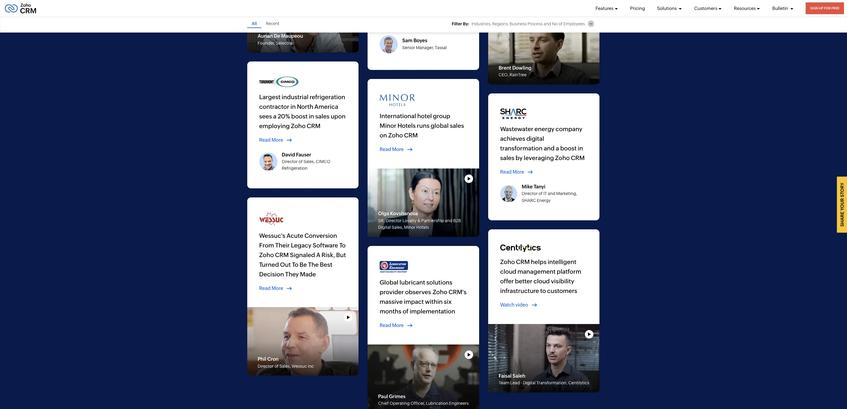 Task type: vqa. For each thing, say whether or not it's contained in the screenshot.
the boost in the wastewater energy company achieves digital transformation and a boost in sales by leveraging zoho crm
yes



Task type: locate. For each thing, give the bounding box(es) containing it.
a
[[316, 251, 320, 258]]

grimes
[[389, 394, 406, 400]]

zoho inside wastewater energy company achieves digital transformation and a boost in sales by leveraging zoho crm
[[555, 155, 570, 161]]

and right the it
[[548, 191, 555, 196]]

read down on on the left
[[380, 147, 391, 152]]

sales right global
[[450, 122, 464, 129]]

international hotel group minor hotels runs global sales on zoho crm
[[380, 113, 464, 139]]

0 horizontal spatial sales,
[[279, 364, 291, 369]]

by
[[516, 155, 523, 161]]

2 vertical spatial sales
[[500, 155, 515, 161]]

boost down north
[[291, 113, 308, 120]]

1 horizontal spatial hotels
[[416, 225, 429, 230]]

read for wessuc's acute conversion from their legacy software to zoho crm signaled a risk, but turned out to be the best decision they made
[[259, 286, 271, 291]]

of for mike tanyi
[[539, 191, 543, 196]]

minor up on on the left
[[380, 122, 396, 129]]

marketing,
[[556, 191, 577, 196]]

1 vertical spatial hotels
[[416, 225, 429, 230]]

of down impact
[[403, 308, 409, 315]]

in down company
[[578, 145, 583, 152]]

faisal saleh team lead - digital transformation, centilytics
[[499, 373, 589, 386]]

2 horizontal spatial in
[[578, 145, 583, 152]]

brent
[[499, 65, 511, 71]]

lubrication
[[426, 401, 448, 406]]

1 horizontal spatial cloud
[[534, 278, 550, 285]]

boost inside largest industrial refrigeration contractor in north america sees a 20% boost in sales upon employing zoho crm
[[291, 113, 308, 120]]

partnership
[[421, 218, 444, 223]]

olga kovshanova sr. director loyalty & partnership and b2b digital sales, minor hotels
[[378, 211, 461, 230]]

and inside olga kovshanova sr. director loyalty & partnership and b2b digital sales, minor hotels
[[445, 218, 452, 223]]

digital right -
[[523, 381, 536, 386]]

of inside 'filter by: industries, regions, business process and no of employees'
[[559, 21, 563, 26]]

director down the "phil"
[[258, 364, 274, 369]]

transformation
[[500, 145, 543, 152]]

of left the it
[[539, 191, 543, 196]]

digital inside olga kovshanova sr. director loyalty & partnership and b2b digital sales, minor hotels
[[378, 225, 391, 230]]

phil cron | zoho crm customer image
[[247, 307, 359, 376]]

more for sales
[[513, 169, 524, 175]]

of inside david fauser director of sales, cimco refrigeration
[[299, 159, 303, 164]]

hotels down international
[[398, 122, 416, 129]]

director for tanyi
[[522, 191, 538, 196]]

director inside david fauser director of sales, cimco refrigeration
[[282, 159, 298, 164]]

observes zoho
[[405, 289, 447, 296]]

1 vertical spatial a
[[556, 145, 559, 152]]

1 horizontal spatial digital
[[523, 381, 536, 386]]

largest industrial refrigeration contractor in north america sees a 20% boost in sales upon employing zoho crm
[[259, 94, 346, 129]]

zoho down north
[[291, 122, 306, 129]]

cloud up to
[[534, 278, 550, 285]]

filter by: industries, regions, business process and no of employees
[[452, 21, 585, 26]]

director
[[282, 159, 298, 164], [522, 191, 538, 196], [386, 218, 402, 223], [258, 364, 274, 369]]

0 horizontal spatial boost
[[291, 113, 308, 120]]

read more for international hotel group minor hotels runs global sales on zoho crm
[[380, 147, 404, 152]]

implementation
[[410, 308, 455, 315]]

wastewater
[[500, 126, 533, 133]]

boost
[[291, 113, 308, 120], [560, 145, 577, 152]]

and inside mike tanyi director of it and marketing, sharc energy
[[548, 191, 555, 196]]

america
[[314, 103, 338, 110]]

2 vertical spatial in
[[578, 145, 583, 152]]

read more link for largest industrial refrigeration contractor in north america sees a 20% boost in sales upon employing zoho crm
[[259, 137, 294, 144]]

and
[[544, 21, 551, 26], [544, 145, 555, 152], [548, 191, 555, 196], [445, 218, 452, 223]]

1 horizontal spatial boost
[[560, 145, 577, 152]]

0 horizontal spatial minor
[[380, 122, 396, 129]]

a down company
[[556, 145, 559, 152]]

best
[[320, 261, 332, 268]]

0 vertical spatial minor
[[380, 122, 396, 129]]

read more down employing
[[259, 137, 283, 143]]

features link
[[596, 0, 618, 17]]

director down david
[[282, 159, 298, 164]]

and left b2b
[[445, 218, 452, 223]]

read down months
[[380, 323, 391, 328]]

signaled
[[290, 251, 315, 258]]

digital inside faisal saleh team lead - digital transformation, centilytics
[[523, 381, 536, 386]]

infrastructure
[[500, 288, 539, 295]]

in
[[291, 103, 296, 110], [309, 113, 314, 120], [578, 145, 583, 152]]

to
[[540, 288, 546, 295]]

wessuc
[[292, 364, 307, 369]]

crm inside largest industrial refrigeration contractor in north america sees a 20% boost in sales upon employing zoho crm
[[307, 122, 321, 129]]

read for largest industrial refrigeration contractor in north america sees a 20% boost in sales upon employing zoho crm
[[259, 137, 271, 143]]

0 horizontal spatial to
[[292, 261, 298, 268]]

read more down 'decision'
[[259, 286, 283, 291]]

no
[[552, 21, 558, 26]]

of inside global lubricant solutions provider observes zoho crm's massive impact within six months of implementation
[[403, 308, 409, 315]]

0 vertical spatial sales,
[[304, 159, 315, 164]]

and left no
[[544, 21, 551, 26]]

0 horizontal spatial cloud
[[500, 268, 516, 275]]

recent
[[266, 21, 279, 26]]

0 vertical spatial sales
[[315, 113, 330, 120]]

1 vertical spatial boost
[[560, 145, 577, 152]]

cimco
[[316, 159, 330, 164]]

sales, inside phil cron director of sales, wessuc inc
[[279, 364, 291, 369]]

maupeou
[[281, 33, 303, 39]]

tanyi
[[534, 184, 546, 190]]

director up sharc
[[522, 191, 538, 196]]

be
[[300, 261, 307, 268]]

hotel
[[417, 113, 432, 120]]

cloud up offer
[[500, 268, 516, 275]]

of inside phil cron director of sales, wessuc inc
[[275, 364, 279, 369]]

0 horizontal spatial a
[[273, 113, 277, 120]]

0 horizontal spatial sales
[[315, 113, 330, 120]]

sales
[[315, 113, 330, 120], [450, 122, 464, 129], [500, 155, 515, 161]]

sales,
[[304, 159, 315, 164], [392, 225, 403, 230], [279, 364, 291, 369]]

2 horizontal spatial sales
[[500, 155, 515, 161]]

of down cron
[[275, 364, 279, 369]]

0 vertical spatial boost
[[291, 113, 308, 120]]

director inside mike tanyi director of it and marketing, sharc energy
[[522, 191, 538, 196]]

of down fauser
[[299, 159, 303, 164]]

read down transformation at the top of the page
[[500, 169, 512, 175]]

sales down america
[[315, 113, 330, 120]]

1 horizontal spatial sales
[[450, 122, 464, 129]]

all
[[252, 21, 257, 26]]

0 vertical spatial hotels
[[398, 122, 416, 129]]

free
[[832, 6, 840, 10]]

read down employing
[[259, 137, 271, 143]]

read more link down 'decision'
[[259, 285, 294, 292]]

0 horizontal spatial digital
[[378, 225, 391, 230]]

founder,
[[258, 41, 275, 45]]

global
[[431, 122, 449, 129]]

and up the leveraging
[[544, 145, 555, 152]]

sales, inside olga kovshanova sr. director loyalty & partnership and b2b digital sales, minor hotels
[[392, 225, 403, 230]]

platform
[[557, 268, 581, 275]]

minor
[[380, 122, 396, 129], [404, 225, 416, 230]]

olga kovshanova | zoho crm customer image
[[368, 169, 479, 237]]

zoho down from
[[259, 251, 274, 258]]

read more down the by at top
[[500, 169, 524, 175]]

share your story
[[840, 183, 845, 227]]

from
[[259, 242, 274, 249]]

more
[[272, 137, 283, 143], [392, 147, 404, 152], [513, 169, 524, 175], [272, 286, 283, 291], [392, 323, 404, 328]]

of for phil cron
[[275, 364, 279, 369]]

sam
[[402, 38, 413, 44]]

1 vertical spatial to
[[292, 261, 298, 268]]

digital down the sr.
[[378, 225, 391, 230]]

offer
[[500, 278, 514, 285]]

zoho inside 'international hotel group minor hotels runs global sales on zoho crm'
[[388, 132, 403, 139]]

selectra
[[276, 41, 292, 45]]

crm inside 'international hotel group minor hotels runs global sales on zoho crm'
[[404, 132, 418, 139]]

decision
[[259, 271, 284, 278]]

read more link down on on the left
[[380, 146, 414, 153]]

largest
[[259, 94, 281, 100]]

read more for wessuc's acute conversion from their legacy software to zoho crm signaled a risk, but turned out to be the best decision they made
[[259, 286, 283, 291]]

share your story link
[[837, 177, 847, 233]]

1 vertical spatial sales,
[[392, 225, 403, 230]]

operating
[[390, 401, 410, 406]]

read more link for global lubricant solutions provider observes zoho crm's massive impact within six months of implementation
[[380, 322, 414, 329]]

sales, inside david fauser director of sales, cimco refrigeration
[[304, 159, 315, 164]]

sales, down "loyalty"
[[392, 225, 403, 230]]

zoho right the leveraging
[[555, 155, 570, 161]]

read more down on on the left
[[380, 147, 404, 152]]

in down industrial
[[291, 103, 296, 110]]

0 vertical spatial a
[[273, 113, 277, 120]]

read more link down the by at top
[[500, 169, 535, 176]]

of inside mike tanyi director of it and marketing, sharc energy
[[539, 191, 543, 196]]

director inside phil cron director of sales, wessuc inc
[[258, 364, 274, 369]]

minor down "loyalty"
[[404, 225, 416, 230]]

legacy
[[291, 242, 312, 249]]

more for boost
[[272, 137, 283, 143]]

2 vertical spatial sales,
[[279, 364, 291, 369]]

massive
[[380, 298, 403, 305]]

1 vertical spatial digital
[[523, 381, 536, 386]]

read more
[[259, 137, 283, 143], [380, 147, 404, 152], [500, 169, 524, 175], [259, 286, 283, 291], [380, 323, 404, 328]]

director inside olga kovshanova sr. director loyalty & partnership and b2b digital sales, minor hotels
[[386, 218, 402, 223]]

loyalty
[[403, 218, 417, 223]]

1 horizontal spatial to
[[339, 242, 346, 249]]

0 vertical spatial in
[[291, 103, 296, 110]]

0 vertical spatial digital
[[378, 225, 391, 230]]

read down 'decision'
[[259, 286, 271, 291]]

2 horizontal spatial sales,
[[392, 225, 403, 230]]

watch video
[[500, 302, 528, 308]]

to left be
[[292, 261, 298, 268]]

solutions link
[[657, 0, 682, 17]]

hotels down &
[[416, 225, 429, 230]]

director right the sr.
[[386, 218, 402, 223]]

bulletin
[[773, 6, 789, 11]]

zoho inside zoho crm helps intelligent cloud management platform offer better cloud visibility infrastructure to customers
[[500, 259, 515, 266]]

read more link for wessuc's acute conversion from their legacy software to zoho crm signaled a risk, but turned out to be the best decision they made
[[259, 285, 294, 292]]

1 vertical spatial sales
[[450, 122, 464, 129]]

read more for global lubricant solutions provider observes zoho crm's massive impact within six months of implementation
[[380, 323, 404, 328]]

read more link down months
[[380, 322, 414, 329]]

team
[[499, 381, 510, 386]]

cron
[[267, 357, 279, 362]]

a inside largest industrial refrigeration contractor in north america sees a 20% boost in sales upon employing zoho crm
[[273, 113, 277, 120]]

director for cron
[[258, 364, 274, 369]]

1 vertical spatial minor
[[404, 225, 416, 230]]

a
[[273, 113, 277, 120], [556, 145, 559, 152]]

business
[[510, 21, 527, 26]]

zoho right on on the left
[[388, 132, 403, 139]]

crm inside wastewater energy company achieves digital transformation and a boost in sales by leveraging zoho crm
[[571, 155, 585, 161]]

1 vertical spatial cloud
[[534, 278, 550, 285]]

to up but
[[339, 242, 346, 249]]

faisal
[[499, 373, 512, 379]]

of right no
[[559, 21, 563, 26]]

1 horizontal spatial minor
[[404, 225, 416, 230]]

1 vertical spatial in
[[309, 113, 314, 120]]

hotels inside olga kovshanova sr. director loyalty & partnership and b2b digital sales, minor hotels
[[416, 225, 429, 230]]

sales left the by at top
[[500, 155, 515, 161]]

engineers
[[449, 401, 469, 406]]

read more down months
[[380, 323, 404, 328]]

boost down company
[[560, 145, 577, 152]]

sales, down fauser
[[304, 159, 315, 164]]

de
[[274, 33, 280, 39]]

aurian
[[258, 33, 273, 39]]

read more link
[[259, 137, 294, 144], [380, 146, 414, 153], [500, 169, 535, 176], [259, 285, 294, 292], [380, 322, 414, 329]]

read more link down employing
[[259, 137, 294, 144]]

out
[[280, 261, 291, 268]]

in down north
[[309, 113, 314, 120]]

0 horizontal spatial hotels
[[398, 122, 416, 129]]

1 horizontal spatial sales,
[[304, 159, 315, 164]]

director for fauser
[[282, 159, 298, 164]]

bulletin link
[[773, 0, 794, 17]]

brent dowling ceo, raintree
[[499, 65, 531, 77]]

zoho up offer
[[500, 259, 515, 266]]

0 vertical spatial to
[[339, 242, 346, 249]]

and inside wastewater energy company achieves digital transformation and a boost in sales by leveraging zoho crm
[[544, 145, 555, 152]]

kovshanova
[[390, 211, 418, 217]]

sales inside largest industrial refrigeration contractor in north america sees a 20% boost in sales upon employing zoho crm
[[315, 113, 330, 120]]

1 horizontal spatial a
[[556, 145, 559, 152]]

sales, left wessuc
[[279, 364, 291, 369]]

a left 20% at left
[[273, 113, 277, 120]]

more for months
[[392, 323, 404, 328]]



Task type: describe. For each thing, give the bounding box(es) containing it.
upon
[[331, 113, 346, 120]]

and inside 'filter by: industries, regions, business process and no of employees'
[[544, 21, 551, 26]]

watch
[[500, 302, 515, 308]]

video
[[516, 302, 528, 308]]

energy
[[537, 198, 551, 203]]

minor inside olga kovshanova sr. director loyalty & partnership and b2b digital sales, minor hotels
[[404, 225, 416, 230]]

crm inside wessuc's acute conversion from their legacy software to zoho crm signaled a risk, but turned out to be the best decision they made
[[275, 251, 289, 258]]

solutions
[[426, 279, 453, 286]]

company
[[556, 126, 582, 133]]

sharc
[[522, 198, 536, 203]]

global
[[380, 279, 398, 286]]

sales, for fauser
[[304, 159, 315, 164]]

global lubricant solutions provider observes zoho crm's massive impact within six months of implementation
[[380, 279, 467, 315]]

mike tanyi director of it and marketing, sharc energy
[[522, 184, 577, 203]]

boost inside wastewater energy company achieves digital transformation and a boost in sales by leveraging zoho crm
[[560, 145, 577, 152]]

better
[[515, 278, 533, 285]]

20%
[[278, 113, 290, 120]]

customers
[[694, 6, 717, 11]]

resources link
[[734, 0, 760, 17]]

david fauser director of sales, cimco refrigeration
[[282, 152, 330, 171]]

employees
[[564, 21, 585, 26]]

dowling
[[512, 65, 531, 71]]

more for crm
[[392, 147, 404, 152]]

leveraging
[[524, 155, 554, 161]]

paul
[[378, 394, 388, 400]]

transformation,
[[536, 381, 568, 386]]

0 horizontal spatial in
[[291, 103, 296, 110]]

but
[[336, 251, 346, 258]]

months
[[380, 308, 402, 315]]

saleh
[[513, 373, 525, 379]]

conversion
[[305, 232, 337, 239]]

north
[[297, 103, 313, 110]]

a inside wastewater energy company achieves digital transformation and a boost in sales by leveraging zoho crm
[[556, 145, 559, 152]]

mike
[[522, 184, 533, 190]]

olga
[[378, 211, 389, 217]]

1 horizontal spatial in
[[309, 113, 314, 120]]

wastewater energy company achieves digital transformation and a boost in sales by leveraging zoho crm
[[500, 126, 585, 161]]

sees
[[259, 113, 272, 120]]

runs
[[417, 122, 430, 129]]

sign
[[810, 6, 818, 10]]

made
[[300, 271, 316, 278]]

zoho inside largest industrial refrigeration contractor in north america sees a 20% boost in sales upon employing zoho crm
[[291, 122, 306, 129]]

refrigeration
[[282, 166, 308, 171]]

intelligent
[[548, 259, 576, 266]]

&
[[417, 218, 421, 223]]

on
[[380, 132, 387, 139]]

crm's
[[449, 289, 467, 296]]

sales inside 'international hotel group minor hotels runs global sales on zoho crm'
[[450, 122, 464, 129]]

david
[[282, 152, 295, 158]]

manager,
[[416, 45, 434, 50]]

pricing link
[[630, 0, 645, 17]]

brent dowling | zoho crm customer image
[[488, 16, 600, 84]]

read for international hotel group minor hotels runs global sales on zoho crm
[[380, 147, 391, 152]]

within
[[425, 298, 443, 305]]

in inside wastewater energy company achieves digital transformation and a boost in sales by leveraging zoho crm
[[578, 145, 583, 152]]

customers
[[547, 288, 577, 295]]

six
[[444, 298, 452, 305]]

paul grimes | zoho crm customer image
[[368, 345, 479, 409]]

boyes
[[414, 38, 427, 44]]

more for signaled
[[272, 286, 283, 291]]

for
[[824, 6, 831, 10]]

helps
[[531, 259, 547, 266]]

visibility
[[551, 278, 574, 285]]

of for david fauser
[[299, 159, 303, 164]]

turned
[[259, 261, 279, 268]]

the
[[308, 261, 319, 268]]

process
[[528, 21, 543, 26]]

sales inside wastewater energy company achieves digital transformation and a boost in sales by leveraging zoho crm
[[500, 155, 515, 161]]

-
[[521, 381, 522, 386]]

phil cron director of sales, wessuc inc
[[258, 357, 314, 369]]

provider
[[380, 289, 404, 296]]

b2b
[[453, 218, 461, 223]]

sales, for cron
[[279, 364, 291, 369]]

zoho inside wessuc's acute conversion from their legacy software to zoho crm signaled a risk, but turned out to be the best decision they made
[[259, 251, 274, 258]]

refrigeration
[[310, 94, 345, 100]]

aurian de maupeou founder, selectra
[[258, 33, 303, 45]]

fauser
[[296, 152, 311, 158]]

sign up for free
[[810, 6, 840, 10]]

read more link for wastewater energy company achieves digital transformation and a boost in sales by leveraging zoho crm
[[500, 169, 535, 176]]

minor inside 'international hotel group minor hotels runs global sales on zoho crm'
[[380, 122, 396, 129]]

0 vertical spatial cloud
[[500, 268, 516, 275]]

your
[[840, 198, 845, 211]]

sam boyes senior manager, tassal
[[402, 38, 447, 50]]

aurian de maupeou | zoho crm customer image
[[247, 0, 359, 53]]

lubricant
[[400, 279, 425, 286]]

read more for wastewater energy company achieves digital transformation and a boost in sales by leveraging zoho crm
[[500, 169, 524, 175]]

hotels inside 'international hotel group minor hotels runs global sales on zoho crm'
[[398, 122, 416, 129]]

phil
[[258, 357, 266, 362]]

international
[[380, 113, 416, 120]]

story
[[840, 183, 845, 197]]

employing
[[259, 122, 290, 129]]

senior
[[402, 45, 415, 50]]

ceo,
[[499, 73, 509, 77]]

it
[[544, 191, 547, 196]]

contractor
[[259, 103, 289, 110]]

crm inside zoho crm helps intelligent cloud management platform offer better cloud visibility infrastructure to customers
[[516, 259, 530, 266]]

achieves
[[500, 135, 525, 142]]

read more for largest industrial refrigeration contractor in north america sees a 20% boost in sales upon employing zoho crm
[[259, 137, 283, 143]]

faisal saleh | zoho crm customer image
[[488, 324, 600, 393]]

zoho crm logo image
[[5, 2, 37, 15]]

solutions
[[657, 6, 678, 11]]

read for wastewater energy company achieves digital transformation and a boost in sales by leveraging zoho crm
[[500, 169, 512, 175]]

read for global lubricant solutions provider observes zoho crm's massive impact within six months of implementation
[[380, 323, 391, 328]]

read more link for international hotel group minor hotels runs global sales on zoho crm
[[380, 146, 414, 153]]



